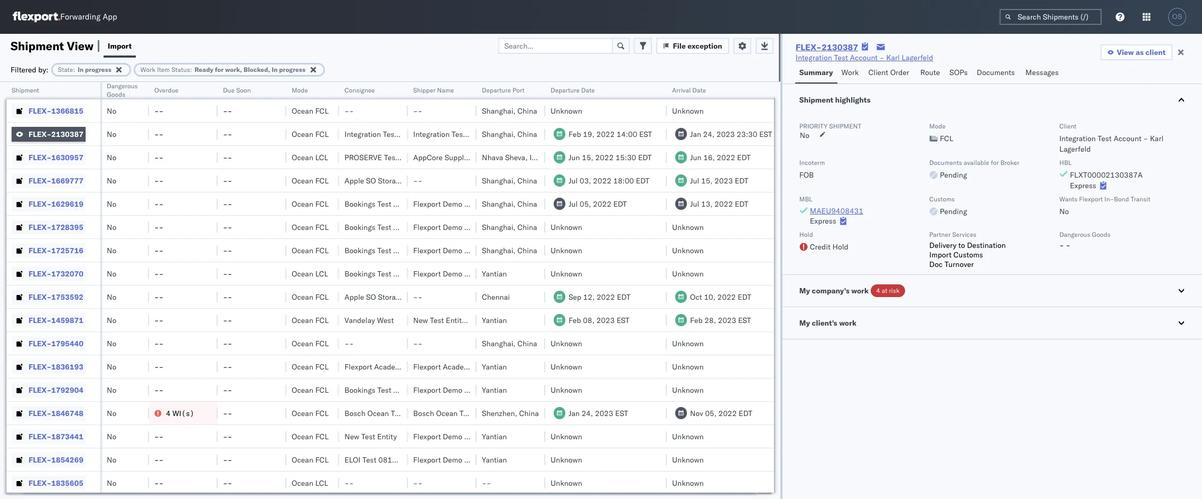 Task type: locate. For each thing, give the bounding box(es) containing it.
ready
[[195, 65, 214, 73]]

flex- down flex-1795440 button
[[29, 362, 51, 371]]

6 yantian from the top
[[482, 455, 507, 465]]

goods inside dangerous goods - -
[[1093, 231, 1111, 238]]

0 vertical spatial hold
[[800, 231, 814, 238]]

6 shanghai, from the top
[[482, 246, 516, 255]]

shipment for shipment
[[12, 86, 39, 94]]

5 flexport demo shipper co. from the top
[[414, 385, 503, 395]]

work down integration test account - karl lagerfeld link
[[842, 68, 860, 77]]

ocean for 1873441
[[292, 432, 314, 441]]

view inside button
[[1118, 48, 1135, 57]]

2022 down jul 03, 2022 18:00 edt
[[593, 199, 612, 209]]

15, for jun
[[582, 153, 594, 162]]

express down maeu9408431
[[811, 216, 837, 226]]

8 resize handle column header from the left
[[533, 82, 546, 499]]

2022 right 19,
[[597, 129, 615, 139]]

(do up new test entity 2
[[406, 292, 421, 302]]

2130387 inside 'button'
[[51, 129, 83, 139]]

0 horizontal spatial jun
[[569, 153, 580, 162]]

lagerfeld up hbl
[[1060, 144, 1092, 154]]

wants flexport in-bond transit no
[[1060, 195, 1151, 216]]

2022 right 16,
[[717, 153, 736, 162]]

ocean
[[292, 106, 314, 116], [292, 129, 314, 139], [292, 153, 314, 162], [292, 176, 314, 185], [292, 199, 314, 209], [292, 222, 314, 232], [292, 246, 314, 255], [292, 269, 314, 278], [292, 292, 314, 302], [292, 315, 314, 325], [292, 339, 314, 348], [292, 362, 314, 371], [292, 385, 314, 395], [292, 408, 314, 418], [368, 408, 389, 418], [436, 408, 458, 418], [292, 432, 314, 441], [292, 455, 314, 465], [292, 478, 314, 488]]

0 vertical spatial integration
[[796, 53, 833, 62]]

0 vertical spatial apple
[[345, 176, 364, 185]]

shipper name button
[[408, 84, 466, 95]]

5 demo from the top
[[443, 385, 463, 395]]

departure
[[482, 86, 511, 94], [551, 86, 580, 94]]

edt right 18:00
[[636, 176, 650, 185]]

no for flex-1630957
[[107, 153, 116, 162]]

my left company's
[[800, 286, 811, 296]]

account for integration test account - karl lagerfeld
[[851, 53, 878, 62]]

0 horizontal spatial 05,
[[580, 199, 592, 209]]

customs inside partner services delivery to destination import customs doc turnover
[[954, 250, 984, 260]]

7 ocean fcl from the top
[[292, 292, 329, 302]]

0 horizontal spatial mode
[[292, 86, 308, 94]]

est
[[640, 129, 653, 139], [760, 129, 773, 139], [617, 315, 630, 325], [739, 315, 752, 325], [616, 408, 629, 418]]

0 horizontal spatial express
[[811, 216, 837, 226]]

dangerous inside dangerous goods - -
[[1060, 231, 1091, 238]]

2 apple so storage (do not use) from the top
[[345, 292, 459, 302]]

shipment down filtered
[[12, 86, 39, 94]]

1 demo from the top
[[443, 199, 463, 209]]

1 vertical spatial new
[[345, 432, 360, 441]]

not up new test entity 2
[[423, 292, 438, 302]]

fcl for flex-1846748
[[315, 408, 329, 418]]

0 horizontal spatial view
[[67, 38, 94, 53]]

0 vertical spatial documents
[[977, 68, 1016, 77]]

0 horizontal spatial flex-2130387
[[29, 129, 83, 139]]

integration inside "client integration test account - karl lagerfeld incoterm fob"
[[1060, 134, 1097, 143]]

1 horizontal spatial 2130387
[[822, 42, 859, 52]]

0 vertical spatial mode
[[292, 86, 308, 94]]

1 horizontal spatial academy
[[443, 362, 474, 371]]

services
[[953, 231, 977, 238]]

0 horizontal spatial :
[[73, 65, 75, 73]]

import button
[[104, 34, 136, 58]]

client
[[869, 68, 889, 77], [1060, 122, 1077, 130]]

shanghai, china for flex-1725716
[[482, 246, 538, 255]]

3 demo from the top
[[443, 246, 463, 255]]

jul left 13,
[[691, 199, 700, 209]]

arrival date
[[673, 86, 707, 94]]

0 horizontal spatial goods
[[107, 90, 125, 98]]

client
[[1146, 48, 1167, 57]]

2023 for feb 08, 2023 est
[[597, 315, 615, 325]]

express
[[1071, 181, 1097, 190], [811, 216, 837, 226]]

shanghai, for flex-1725716
[[482, 246, 516, 255]]

flex- inside "button"
[[29, 292, 51, 302]]

4 flexport demo shipper co. from the top
[[414, 269, 503, 278]]

1 vertical spatial hold
[[833, 242, 849, 252]]

import down app
[[108, 41, 132, 50]]

6 demo from the top
[[443, 432, 463, 441]]

new for new test entity 2
[[414, 315, 428, 325]]

2023 for jul 15, 2023 edt
[[715, 176, 733, 185]]

documents left 'available'
[[930, 159, 963, 167]]

1 vertical spatial for
[[992, 159, 1000, 167]]

date inside 'button'
[[693, 86, 707, 94]]

1 storage from the top
[[378, 176, 404, 185]]

goods down state : in progress
[[107, 90, 125, 98]]

1 vertical spatial karl
[[1151, 134, 1164, 143]]

0 vertical spatial so
[[366, 176, 376, 185]]

3 lcl from the top
[[315, 478, 328, 488]]

academy
[[374, 362, 405, 371], [443, 362, 474, 371]]

integration up summary
[[796, 53, 833, 62]]

0 vertical spatial lagerfeld
[[902, 53, 934, 62]]

my inside button
[[800, 318, 811, 328]]

feb left 28,
[[691, 315, 703, 325]]

1 vertical spatial import
[[930, 250, 952, 260]]

work button
[[838, 63, 865, 84]]

flex-1792904
[[29, 385, 83, 395]]

1 apple so storage (do not use) from the top
[[345, 176, 459, 185]]

consignee
[[345, 86, 375, 94], [394, 199, 429, 209], [394, 222, 429, 232], [394, 246, 429, 255], [394, 269, 429, 278], [394, 385, 429, 395]]

ocean lcl for --
[[292, 478, 328, 488]]

7 resize handle column header from the left
[[464, 82, 477, 499]]

2130387 down 1366815
[[51, 129, 83, 139]]

account up work button
[[851, 53, 878, 62]]

not
[[423, 176, 438, 185], [423, 292, 438, 302]]

departure left port
[[482, 86, 511, 94]]

2022 right nov
[[719, 408, 737, 418]]

apple up vandelay
[[345, 292, 364, 302]]

flex- down shipment button
[[29, 106, 51, 116]]

0 horizontal spatial 15,
[[582, 153, 594, 162]]

0 vertical spatial ocean lcl
[[292, 153, 328, 162]]

3 ocean fcl from the top
[[292, 176, 329, 185]]

4 demo from the top
[[443, 269, 463, 278]]

flex-2130387 link
[[796, 42, 859, 52]]

2 resize handle column header from the left
[[136, 82, 149, 499]]

5 yantian from the top
[[482, 432, 507, 441]]

entity up 081801
[[377, 432, 397, 441]]

highlights
[[836, 95, 871, 105]]

1 horizontal spatial jun
[[691, 153, 702, 162]]

3 bookings from the top
[[345, 246, 376, 255]]

maeu9408431 button
[[811, 206, 864, 216]]

1629619
[[51, 199, 83, 209]]

flex- for flex-2130387 'button'
[[29, 129, 51, 139]]

new for new test entity
[[345, 432, 360, 441]]

hold
[[800, 231, 814, 238], [833, 242, 849, 252]]

documents for documents
[[977, 68, 1016, 77]]

flex- inside 'button'
[[29, 129, 51, 139]]

1 not from the top
[[423, 176, 438, 185]]

2 bosch from the left
[[414, 408, 434, 418]]

jun for jun 15, 2022 15:30 edt
[[569, 153, 580, 162]]

0 vertical spatial 4
[[877, 287, 881, 295]]

consignee for flex-1629619
[[394, 199, 429, 209]]

bookings
[[345, 199, 376, 209], [345, 222, 376, 232], [345, 246, 376, 255], [345, 269, 376, 278], [345, 385, 376, 395]]

5 resize handle column header from the left
[[327, 82, 339, 499]]

mode inside button
[[292, 86, 308, 94]]

shanghai, china for flex-1728395
[[482, 222, 538, 232]]

ocean fcl for flex-1366815
[[292, 106, 329, 116]]

:
[[73, 65, 75, 73], [190, 65, 192, 73]]

test
[[835, 53, 849, 62], [1099, 134, 1113, 143], [384, 153, 398, 162], [378, 199, 392, 209], [378, 222, 392, 232], [378, 246, 392, 255], [378, 269, 392, 278], [430, 315, 444, 325], [378, 385, 392, 395], [391, 408, 405, 418], [460, 408, 474, 418], [362, 432, 376, 441], [363, 455, 377, 465]]

flexport demo shipper co.
[[414, 199, 503, 209], [414, 222, 503, 232], [414, 246, 503, 255], [414, 269, 503, 278], [414, 385, 503, 395], [414, 432, 503, 441], [414, 455, 503, 465]]

jun up the 03,
[[569, 153, 580, 162]]

1 vertical spatial 2130387
[[51, 129, 83, 139]]

Search Shipments (/) text field
[[1000, 9, 1103, 25]]

1 bosch ocean test from the left
[[345, 408, 405, 418]]

1 horizontal spatial work
[[842, 68, 860, 77]]

1 vertical spatial apple so storage (do not use)
[[345, 292, 459, 302]]

7 flexport demo shipper co. from the top
[[414, 455, 503, 465]]

dangerous down wants
[[1060, 231, 1091, 238]]

2 vertical spatial lcl
[[315, 478, 328, 488]]

date for departure date
[[582, 86, 595, 94]]

shipment up priority at top right
[[800, 95, 834, 105]]

2023 for jan 24, 2023 23:30 est
[[717, 129, 735, 139]]

3 ocean lcl from the top
[[292, 478, 328, 488]]

not down appcore
[[423, 176, 438, 185]]

2022 right 12, at the left bottom
[[597, 292, 615, 302]]

ocean for 2130387
[[292, 129, 314, 139]]

0 vertical spatial jan
[[691, 129, 702, 139]]

6 co. from the top
[[493, 432, 503, 441]]

1 horizontal spatial entity
[[446, 315, 466, 325]]

0 vertical spatial lcl
[[315, 153, 328, 162]]

integration up hbl
[[1060, 134, 1097, 143]]

0 horizontal spatial work
[[141, 65, 155, 73]]

entity for new test entity 2
[[446, 315, 466, 325]]

4 co. from the top
[[493, 269, 503, 278]]

6 ocean fcl from the top
[[292, 246, 329, 255]]

my
[[800, 286, 811, 296], [800, 318, 811, 328]]

2 jun from the left
[[691, 153, 702, 162]]

ocean for 1669777
[[292, 176, 314, 185]]

2022 for jul 13, 2022 edt
[[715, 199, 733, 209]]

lcl
[[315, 153, 328, 162], [315, 269, 328, 278], [315, 478, 328, 488]]

ocean for 1366815
[[292, 106, 314, 116]]

in right state at top left
[[78, 65, 84, 73]]

ocean for 1732070
[[292, 269, 314, 278]]

4 ocean fcl from the top
[[292, 199, 329, 209]]

client order
[[869, 68, 910, 77]]

import down partner on the top
[[930, 250, 952, 260]]

: left "ready" at left top
[[190, 65, 192, 73]]

0 vertical spatial dangerous
[[107, 82, 138, 90]]

client order button
[[865, 63, 917, 84]]

shanghai,
[[482, 106, 516, 116], [482, 129, 516, 139], [482, 176, 516, 185], [482, 199, 516, 209], [482, 222, 516, 232], [482, 246, 516, 255], [482, 339, 516, 348]]

edt right nov
[[739, 408, 753, 418]]

6 flexport demo shipper co. from the top
[[414, 432, 503, 441]]

flexport
[[1080, 195, 1104, 203], [414, 199, 441, 209], [414, 222, 441, 232], [414, 246, 441, 255], [414, 269, 441, 278], [345, 362, 372, 371], [414, 362, 441, 371], [414, 385, 441, 395], [414, 432, 441, 441], [414, 455, 441, 465]]

flex-1836193
[[29, 362, 83, 371]]

0 horizontal spatial departure
[[482, 86, 511, 94]]

3 shanghai, china from the top
[[482, 176, 538, 185]]

flex-1732070
[[29, 269, 83, 278]]

client inside client order 'button'
[[869, 68, 889, 77]]

new up eloi in the left of the page
[[345, 432, 360, 441]]

my for my company's work
[[800, 286, 811, 296]]

use) for shanghai, china
[[440, 176, 459, 185]]

1 horizontal spatial in
[[272, 65, 278, 73]]

1 departure from the left
[[482, 86, 511, 94]]

nhava sheva, india
[[482, 153, 547, 162]]

no for flex-1795440
[[107, 339, 116, 348]]

4 yantian from the top
[[482, 385, 507, 395]]

0 vertical spatial 05,
[[580, 199, 592, 209]]

0 vertical spatial 2130387
[[822, 42, 859, 52]]

co. for 1854269
[[493, 455, 503, 465]]

resize handle column header for departure date
[[655, 82, 667, 499]]

goods down wants flexport in-bond transit no
[[1093, 231, 1111, 238]]

flex- for flex-1366815 button
[[29, 106, 51, 116]]

lagerfeld up route
[[902, 53, 934, 62]]

departure down the search... 'text field'
[[551, 86, 580, 94]]

flex-2130387 up summary
[[796, 42, 859, 52]]

1 resize handle column header from the left
[[88, 82, 100, 499]]

3 yantian from the top
[[482, 362, 507, 371]]

departure port
[[482, 86, 525, 94]]

1 vertical spatial storage
[[378, 292, 404, 302]]

flex- up flex-1873441 button
[[29, 408, 51, 418]]

for left work,
[[215, 65, 224, 73]]

1 horizontal spatial dangerous
[[1060, 231, 1091, 238]]

5 bookings from the top
[[345, 385, 376, 395]]

5 shanghai, china from the top
[[482, 222, 538, 232]]

shipper for flex-1728395
[[465, 222, 491, 232]]

1 vertical spatial flex-2130387
[[29, 129, 83, 139]]

5 bookings test consignee from the top
[[345, 385, 429, 395]]

2 date from the left
[[693, 86, 707, 94]]

resize handle column header for shipment
[[88, 82, 100, 499]]

work,
[[225, 65, 242, 73]]

1 horizontal spatial jan
[[691, 129, 702, 139]]

yantian for flex-1836193
[[482, 362, 507, 371]]

edt for jul 05, 2022 edt
[[614, 199, 627, 209]]

work right client's at the bottom of page
[[840, 318, 857, 328]]

flex- for flex-1846748 button
[[29, 408, 51, 418]]

flex-1366815
[[29, 106, 83, 116]]

jun left 16,
[[691, 153, 702, 162]]

08,
[[583, 315, 595, 325]]

1 vertical spatial ocean lcl
[[292, 269, 328, 278]]

at
[[882, 287, 888, 295]]

1 academy from the left
[[374, 362, 405, 371]]

0 vertical spatial new
[[414, 315, 428, 325]]

1 horizontal spatial client
[[1060, 122, 1077, 130]]

2 vertical spatial account
[[400, 153, 428, 162]]

0 vertical spatial pending
[[941, 170, 968, 180]]

documents inside button
[[977, 68, 1016, 77]]

fcl for flex-1728395
[[315, 222, 329, 232]]

4 shanghai, china from the top
[[482, 199, 538, 209]]

fcl for flex-1873441
[[315, 432, 329, 441]]

client up hbl
[[1060, 122, 1077, 130]]

use) up new test entity 2
[[440, 292, 459, 302]]

ocean for 1728395
[[292, 222, 314, 232]]

2 vertical spatial shipment
[[800, 95, 834, 105]]

my left client's at the bottom of page
[[800, 318, 811, 328]]

apple so storage (do not use) for shanghai, china
[[345, 176, 459, 185]]

0 horizontal spatial karl
[[887, 53, 900, 62]]

3 shanghai, from the top
[[482, 176, 516, 185]]

shipment
[[11, 38, 64, 53], [12, 86, 39, 94], [800, 95, 834, 105]]

work for work item status : ready for work, blocked, in progress
[[141, 65, 155, 73]]

1 horizontal spatial import
[[930, 250, 952, 260]]

flexport for 1873441
[[414, 432, 441, 441]]

account left supply
[[400, 153, 428, 162]]

jan 24, 2023 est
[[569, 408, 629, 418]]

view
[[67, 38, 94, 53], [1118, 48, 1135, 57]]

1 horizontal spatial new
[[414, 315, 428, 325]]

1 vertical spatial apple
[[345, 292, 364, 302]]

3 co. from the top
[[493, 246, 503, 255]]

1 vertical spatial 24,
[[582, 408, 594, 418]]

edt down 23:30 in the right top of the page
[[738, 153, 751, 162]]

arrival date button
[[667, 84, 778, 95]]

1 horizontal spatial 15,
[[702, 176, 713, 185]]

feb
[[569, 129, 582, 139], [569, 315, 582, 325], [691, 315, 703, 325]]

est for jan 24, 2023 est
[[616, 408, 629, 418]]

ltd.
[[496, 362, 509, 371]]

2 pending from the top
[[941, 207, 968, 216]]

no inside wants flexport in-bond transit no
[[1060, 207, 1070, 216]]

2 ocean fcl from the top
[[292, 129, 329, 139]]

flex- for flex-1753592 "button"
[[29, 292, 51, 302]]

1 lcl from the top
[[315, 153, 328, 162]]

0 horizontal spatial jan
[[569, 408, 580, 418]]

23:30
[[737, 129, 758, 139]]

1 my from the top
[[800, 286, 811, 296]]

flex- up the flex-1725716 'button' on the left of the page
[[29, 222, 51, 232]]

2 apple from the top
[[345, 292, 364, 302]]

flex-1629619
[[29, 199, 83, 209]]

apple so storage (do not use) up west
[[345, 292, 459, 302]]

fcl for flex-1725716
[[315, 246, 329, 255]]

flex- down the flex-1725716 'button' on the left of the page
[[29, 269, 51, 278]]

flex-1630957 button
[[12, 150, 86, 165]]

0 vertical spatial (do
[[406, 176, 421, 185]]

7 shanghai, china from the top
[[482, 339, 538, 348]]

so down proserve
[[366, 176, 376, 185]]

edt down jun 16, 2022 edt
[[735, 176, 749, 185]]

0 vertical spatial account
[[851, 53, 878, 62]]

no for flex-1873441
[[107, 432, 116, 441]]

1 apple from the top
[[345, 176, 364, 185]]

2 lcl from the top
[[315, 269, 328, 278]]

date up 19,
[[582, 86, 595, 94]]

feb left 08,
[[569, 315, 582, 325]]

import inside partner services delivery to destination import customs doc turnover
[[930, 250, 952, 260]]

client down integration test account - karl lagerfeld link
[[869, 68, 889, 77]]

13 ocean fcl from the top
[[292, 432, 329, 441]]

6 resize handle column header from the left
[[396, 82, 408, 499]]

1 vertical spatial 05,
[[706, 408, 717, 418]]

bond
[[1115, 195, 1130, 203]]

dangerous inside button
[[107, 82, 138, 90]]

bookings test consignee for flex-1725716
[[345, 246, 429, 255]]

3 resize handle column header from the left
[[205, 82, 218, 499]]

vandelay
[[345, 315, 375, 325]]

work inside button
[[840, 318, 857, 328]]

5 shanghai, from the top
[[482, 222, 516, 232]]

flexport for 1854269
[[414, 455, 441, 465]]

(do
[[406, 176, 421, 185], [406, 292, 421, 302]]

date
[[582, 86, 595, 94], [693, 86, 707, 94]]

flexport demo shipper co. for 1728395
[[414, 222, 503, 232]]

2 storage from the top
[[378, 292, 404, 302]]

flex- down flex-1732070 button
[[29, 292, 51, 302]]

1 vertical spatial client
[[1060, 122, 1077, 130]]

flex- down the flex-1669777 button
[[29, 199, 51, 209]]

2022 for oct 10, 2022 edt
[[718, 292, 736, 302]]

view left 'as'
[[1118, 48, 1135, 57]]

1 (do from the top
[[406, 176, 421, 185]]

0 horizontal spatial bosch ocean test
[[345, 408, 405, 418]]

flex- for flex-1630957 button
[[29, 153, 51, 162]]

resize handle column header
[[88, 82, 100, 499], [136, 82, 149, 499], [205, 82, 218, 499], [274, 82, 287, 499], [327, 82, 339, 499], [396, 82, 408, 499], [464, 82, 477, 499], [533, 82, 546, 499], [655, 82, 667, 499]]

4 left wi(s)
[[166, 408, 171, 418]]

date inside button
[[582, 86, 595, 94]]

0 vertical spatial not
[[423, 176, 438, 185]]

risk
[[890, 287, 900, 295]]

1 use) from the top
[[440, 176, 459, 185]]

flex-1728395 button
[[12, 220, 86, 235]]

1 vertical spatial 15,
[[702, 176, 713, 185]]

11 ocean fcl from the top
[[292, 385, 329, 395]]

edt for sep 12, 2022 edt
[[617, 292, 631, 302]]

1 vertical spatial use)
[[440, 292, 459, 302]]

1 vertical spatial shipment
[[12, 86, 39, 94]]

sep 12, 2022 edt
[[569, 292, 631, 302]]

1 horizontal spatial 05,
[[706, 408, 717, 418]]

1 vertical spatial customs
[[954, 250, 984, 260]]

shipment up by:
[[11, 38, 64, 53]]

jul left the 03,
[[569, 176, 578, 185]]

flex- for flex-1854269 button
[[29, 455, 51, 465]]

no for flex-1459871
[[107, 315, 116, 325]]

0 horizontal spatial import
[[108, 41, 132, 50]]

ocean fcl for flex-1846748
[[292, 408, 329, 418]]

1836193
[[51, 362, 83, 371]]

flex- up flex-1630957 button
[[29, 129, 51, 139]]

academy right inc. at left bottom
[[443, 362, 474, 371]]

edt up feb 28, 2023 est
[[738, 292, 752, 302]]

0 vertical spatial customs
[[930, 195, 956, 203]]

2022 right 10,
[[718, 292, 736, 302]]

2 co. from the top
[[493, 222, 503, 232]]

1 : from the left
[[73, 65, 75, 73]]

hold up credit
[[800, 231, 814, 238]]

work
[[852, 286, 869, 296], [840, 318, 857, 328]]

1 horizontal spatial :
[[190, 65, 192, 73]]

15, up 13,
[[702, 176, 713, 185]]

2 so from the top
[[366, 292, 376, 302]]

flex- up the flex-1669777 button
[[29, 153, 51, 162]]

use) down appcore supply ltd
[[440, 176, 459, 185]]

new right west
[[414, 315, 428, 325]]

1 shanghai, from the top
[[482, 106, 516, 116]]

-
[[880, 53, 885, 62], [154, 106, 159, 116], [159, 106, 164, 116], [223, 106, 228, 116], [228, 106, 232, 116], [345, 106, 349, 116], [349, 106, 354, 116], [414, 106, 418, 116], [418, 106, 423, 116], [154, 129, 159, 139], [159, 129, 164, 139], [223, 129, 228, 139], [228, 129, 232, 139], [1144, 134, 1149, 143], [154, 153, 159, 162], [159, 153, 164, 162], [223, 153, 228, 162], [228, 153, 232, 162], [154, 176, 159, 185], [159, 176, 164, 185], [223, 176, 228, 185], [228, 176, 232, 185], [414, 176, 418, 185], [418, 176, 423, 185], [154, 199, 159, 209], [159, 199, 164, 209], [223, 199, 228, 209], [228, 199, 232, 209], [154, 222, 159, 232], [159, 222, 164, 232], [223, 222, 228, 232], [228, 222, 232, 232], [1060, 241, 1065, 250], [1067, 241, 1071, 250], [154, 246, 159, 255], [159, 246, 164, 255], [223, 246, 228, 255], [228, 246, 232, 255], [154, 269, 159, 278], [159, 269, 164, 278], [223, 269, 228, 278], [228, 269, 232, 278], [154, 292, 159, 302], [159, 292, 164, 302], [223, 292, 228, 302], [228, 292, 232, 302], [414, 292, 418, 302], [418, 292, 423, 302], [154, 315, 159, 325], [159, 315, 164, 325], [223, 315, 228, 325], [228, 315, 232, 325], [154, 339, 159, 348], [159, 339, 164, 348], [223, 339, 228, 348], [228, 339, 232, 348], [345, 339, 349, 348], [349, 339, 354, 348], [414, 339, 418, 348], [418, 339, 423, 348], [154, 362, 159, 371], [159, 362, 164, 371], [223, 362, 228, 371], [228, 362, 232, 371], [154, 385, 159, 395], [159, 385, 164, 395], [223, 385, 228, 395], [228, 385, 232, 395], [223, 408, 228, 418], [228, 408, 232, 418], [154, 432, 159, 441], [159, 432, 164, 441], [223, 432, 228, 441], [228, 432, 232, 441], [154, 455, 159, 465], [159, 455, 164, 465], [223, 455, 228, 465], [228, 455, 232, 465], [154, 478, 159, 488], [159, 478, 164, 488], [223, 478, 228, 488], [228, 478, 232, 488], [345, 478, 349, 488], [349, 478, 354, 488], [414, 478, 418, 488], [418, 478, 423, 488], [482, 478, 487, 488], [487, 478, 491, 488]]

0 horizontal spatial 24,
[[582, 408, 594, 418]]

no for flex-1836193
[[107, 362, 116, 371]]

flex- down flex-1854269 button
[[29, 478, 51, 488]]

1 ocean lcl from the top
[[292, 153, 328, 162]]

0 vertical spatial apple so storage (do not use)
[[345, 176, 459, 185]]

2 shanghai, from the top
[[482, 129, 516, 139]]

1 horizontal spatial date
[[693, 86, 707, 94]]

0 horizontal spatial in
[[78, 65, 84, 73]]

client for integration
[[1060, 122, 1077, 130]]

dangerous goods - -
[[1060, 231, 1111, 250]]

0 horizontal spatial entity
[[377, 432, 397, 441]]

2 ocean lcl from the top
[[292, 269, 328, 278]]

0 vertical spatial karl
[[887, 53, 900, 62]]

view up state : in progress
[[67, 38, 94, 53]]

shanghai, china for flex-1366815
[[482, 106, 538, 116]]

china for flex-1846748
[[520, 408, 539, 418]]

5 ocean fcl from the top
[[292, 222, 329, 232]]

1 vertical spatial my
[[800, 318, 811, 328]]

documents up shipment highlights button
[[977, 68, 1016, 77]]

flex- inside 'button'
[[29, 246, 51, 255]]

flex- for flex-1792904 button
[[29, 385, 51, 395]]

credit hold
[[811, 242, 849, 252]]

goods inside dangerous goods
[[107, 90, 125, 98]]

dangerous for dangerous goods - -
[[1060, 231, 1091, 238]]

flex-1459871
[[29, 315, 83, 325]]

pending up the services
[[941, 207, 968, 216]]

9 ocean fcl from the top
[[292, 339, 329, 348]]

demo for 1728395
[[443, 222, 463, 232]]

2 shanghai, china from the top
[[482, 129, 538, 139]]

2 not from the top
[[423, 292, 438, 302]]

4 shanghai, from the top
[[482, 199, 516, 209]]

14 ocean fcl from the top
[[292, 455, 329, 465]]

0 vertical spatial flex-2130387
[[796, 42, 859, 52]]

0 vertical spatial 24,
[[704, 129, 715, 139]]

co. for 1728395
[[493, 222, 503, 232]]

2 : from the left
[[190, 65, 192, 73]]

2 use) from the top
[[440, 292, 459, 302]]

2 (do from the top
[[406, 292, 421, 302]]

7 co. from the top
[[493, 455, 503, 465]]

1 ocean fcl from the top
[[292, 106, 329, 116]]

bookings for flex-1732070
[[345, 269, 376, 278]]

storage down proserve test account
[[378, 176, 404, 185]]

flex- down flex-1728395 button on the top of page
[[29, 246, 51, 255]]

4 at risk
[[877, 287, 900, 295]]

fcl for flex-1836193
[[315, 362, 329, 371]]

6 shanghai, china from the top
[[482, 246, 538, 255]]

jul for jul 15, 2023 edt
[[691, 176, 700, 185]]

1 vertical spatial not
[[423, 292, 438, 302]]

pending down documents available for broker
[[941, 170, 968, 180]]

2 yantian from the top
[[482, 315, 507, 325]]

flex- down flex-1846748 button
[[29, 432, 51, 441]]

10 ocean fcl from the top
[[292, 362, 329, 371]]

customs up partner on the top
[[930, 195, 956, 203]]

shanghai, for flex-1669777
[[482, 176, 516, 185]]

4 for 4 wi(s)
[[166, 408, 171, 418]]

2 vertical spatial ocean lcl
[[292, 478, 328, 488]]

for
[[215, 65, 224, 73], [992, 159, 1000, 167]]

4 wi(s)
[[166, 408, 194, 418]]

no for flex-1366815
[[107, 106, 116, 116]]

9 resize handle column header from the left
[[655, 82, 667, 499]]

05, right nov
[[706, 408, 717, 418]]

1 vertical spatial jan
[[569, 408, 580, 418]]

dangerous down import button on the top of page
[[107, 82, 138, 90]]

flexport demo shipper co. for 1792904
[[414, 385, 503, 395]]

app
[[103, 12, 117, 22]]

0 horizontal spatial client
[[869, 68, 889, 77]]

2 departure from the left
[[551, 86, 580, 94]]

0 vertical spatial goods
[[107, 90, 125, 98]]

academy left (us)
[[374, 362, 405, 371]]

proserve
[[345, 153, 382, 162]]

2 bookings test consignee from the top
[[345, 222, 429, 232]]

1 vertical spatial integration
[[1060, 134, 1097, 143]]

edt down jul 15, 2023 edt
[[735, 199, 749, 209]]

flex-2130387 up the flex-1630957
[[29, 129, 83, 139]]

bosch up new test entity
[[345, 408, 366, 418]]

0 vertical spatial use)
[[440, 176, 459, 185]]

(do down appcore
[[406, 176, 421, 185]]

pending for customs
[[941, 207, 968, 216]]

15, down 19,
[[582, 153, 594, 162]]

entity left '2' at the bottom of the page
[[446, 315, 466, 325]]

2022 right 13,
[[715, 199, 733, 209]]

work inside button
[[842, 68, 860, 77]]

not for chennai
[[423, 292, 438, 302]]

apple so storage (do not use) down proserve test account
[[345, 176, 459, 185]]

2130387 up integration test account - karl lagerfeld
[[822, 42, 859, 52]]

1753592
[[51, 292, 83, 302]]

no
[[107, 106, 116, 116], [107, 129, 116, 139], [800, 131, 810, 140], [107, 153, 116, 162], [107, 176, 116, 185], [107, 199, 116, 209], [1060, 207, 1070, 216], [107, 222, 116, 232], [107, 246, 116, 255], [107, 269, 116, 278], [107, 292, 116, 302], [107, 315, 116, 325], [107, 339, 116, 348], [107, 362, 116, 371], [107, 385, 116, 395], [107, 408, 116, 418], [107, 432, 116, 441], [107, 455, 116, 465], [107, 478, 116, 488]]

1 vertical spatial entity
[[377, 432, 397, 441]]

1 flexport demo shipper co. from the top
[[414, 199, 503, 209]]

no for flex-1854269
[[107, 455, 116, 465]]

account up flxt00002130387a at top
[[1115, 134, 1142, 143]]

0 horizontal spatial for
[[215, 65, 224, 73]]

flex-2130387 button
[[12, 127, 86, 141]]

apple down proserve
[[345, 176, 364, 185]]

1 horizontal spatial 24,
[[704, 129, 715, 139]]

0 vertical spatial storage
[[378, 176, 404, 185]]

1 horizontal spatial lagerfeld
[[1060, 144, 1092, 154]]

flexport for 1629619
[[414, 199, 441, 209]]

jul 15, 2023 edt
[[691, 176, 749, 185]]

academy for (sz)
[[443, 362, 474, 371]]

resize handle column header for mode
[[327, 82, 339, 499]]

jul 13, 2022 edt
[[691, 199, 749, 209]]

2 my from the top
[[800, 318, 811, 328]]

wants
[[1060, 195, 1078, 203]]

2 demo from the top
[[443, 222, 463, 232]]

1 in from the left
[[78, 65, 84, 73]]

client's
[[812, 318, 838, 328]]

0 horizontal spatial lagerfeld
[[902, 53, 934, 62]]

import inside button
[[108, 41, 132, 50]]

fob
[[800, 170, 815, 180]]

1 yantian from the top
[[482, 269, 507, 278]]

edt up feb 08, 2023 est
[[617, 292, 631, 302]]

flex- up flex-1836193 button
[[29, 339, 51, 348]]

client inside "client integration test account - karl lagerfeld incoterm fob"
[[1060, 122, 1077, 130]]

3 bookings test consignee from the top
[[345, 246, 429, 255]]

china for flex-2130387
[[518, 129, 538, 139]]

12 ocean fcl from the top
[[292, 408, 329, 418]]

my company's work
[[800, 286, 869, 296]]

ocean fcl for flex-1669777
[[292, 176, 329, 185]]

7 shanghai, from the top
[[482, 339, 516, 348]]

resize handle column header for dangerous goods
[[136, 82, 149, 499]]

4 for 4 at risk
[[877, 287, 881, 295]]

2 horizontal spatial account
[[1115, 134, 1142, 143]]

in right the blocked,
[[272, 65, 278, 73]]

1 horizontal spatial bosch ocean test
[[414, 408, 474, 418]]

flex- for flex-1728395 button on the top of page
[[29, 222, 51, 232]]

customs
[[930, 195, 956, 203], [954, 250, 984, 260]]

1 horizontal spatial karl
[[1151, 134, 1164, 143]]

0 horizontal spatial 4
[[166, 408, 171, 418]]

1 vertical spatial (do
[[406, 292, 421, 302]]

19,
[[583, 129, 595, 139]]

apple so storage (do not use)
[[345, 176, 459, 185], [345, 292, 459, 302]]

0 horizontal spatial progress
[[85, 65, 111, 73]]

2 in from the left
[[272, 65, 278, 73]]

1 co. from the top
[[493, 199, 503, 209]]

work left at
[[852, 286, 869, 296]]



Task type: vqa. For each thing, say whether or not it's contained in the screenshot.
second LHUU7894563, from the bottom
no



Task type: describe. For each thing, give the bounding box(es) containing it.
company's
[[812, 286, 850, 296]]

Search... text field
[[498, 38, 614, 54]]

ocean for 1459871
[[292, 315, 314, 325]]

mbl
[[800, 195, 813, 203]]

flex-1725716
[[29, 246, 83, 255]]

ocean for 1854269
[[292, 455, 314, 465]]

consignee inside button
[[345, 86, 375, 94]]

china for flex-1728395
[[518, 222, 538, 232]]

flex-1835605
[[29, 478, 83, 488]]

2022 for nov 05, 2022 edt
[[719, 408, 737, 418]]

china for flex-1629619
[[518, 199, 538, 209]]

1873441
[[51, 432, 83, 441]]

edt for jul 15, 2023 edt
[[735, 176, 749, 185]]

consignee for flex-1728395
[[394, 222, 429, 232]]

ltd
[[470, 153, 481, 162]]

edt for nov 05, 2022 edt
[[739, 408, 753, 418]]

wi(s)
[[173, 408, 194, 418]]

resize handle column header for consignee
[[396, 82, 408, 499]]

1835605
[[51, 478, 83, 488]]

4 resize handle column header from the left
[[274, 82, 287, 499]]

yantian for flex-1459871
[[482, 315, 507, 325]]

shipper for flex-1725716
[[465, 246, 491, 255]]

flex-1854269 button
[[12, 452, 86, 467]]

dangerous goods button
[[102, 80, 145, 99]]

nov
[[691, 408, 704, 418]]

2022 for jun 15, 2022 15:30 edt
[[596, 153, 614, 162]]

shanghai, china for flex-1669777
[[482, 176, 538, 185]]

flex-1835605 button
[[12, 476, 86, 490]]

fcl for flex-1459871
[[315, 315, 329, 325]]

resize handle column header for shipper name
[[464, 82, 477, 499]]

1459871
[[51, 315, 83, 325]]

no for flex-1753592
[[107, 292, 116, 302]]

flex-1873441 button
[[12, 429, 86, 444]]

ocean fcl for flex-1854269
[[292, 455, 329, 465]]

flexport for 1728395
[[414, 222, 441, 232]]

delivery
[[930, 241, 957, 250]]

view as client button
[[1101, 44, 1173, 60]]

dangerous goods
[[107, 82, 138, 98]]

eloi test 081801
[[345, 455, 406, 465]]

shipment highlights
[[800, 95, 871, 105]]

co. for 1732070
[[493, 269, 503, 278]]

2022 for jun 16, 2022 edt
[[717, 153, 736, 162]]

1630957
[[51, 153, 83, 162]]

lcl for proserve
[[315, 153, 328, 162]]

2 progress from the left
[[279, 65, 306, 73]]

081801
[[379, 455, 406, 465]]

0 horizontal spatial hold
[[800, 231, 814, 238]]

- inside "client integration test account - karl lagerfeld incoterm fob"
[[1144, 134, 1149, 143]]

1669777
[[51, 176, 83, 185]]

1728395
[[51, 222, 83, 232]]

bookings test consignee for flex-1732070
[[345, 269, 429, 278]]

supply
[[445, 153, 468, 162]]

ocean for 1630957
[[292, 153, 314, 162]]

oct
[[691, 292, 703, 302]]

shipper inside 'button'
[[414, 86, 436, 94]]

consignee button
[[339, 84, 398, 95]]

turnover
[[945, 260, 975, 269]]

0 vertical spatial for
[[215, 65, 224, 73]]

partner services delivery to destination import customs doc turnover
[[930, 231, 1007, 269]]

1 progress from the left
[[85, 65, 111, 73]]

china for flex-1725716
[[518, 246, 538, 255]]

demo for 1792904
[[443, 385, 463, 395]]

forwarding
[[60, 12, 101, 22]]

demo for 1732070
[[443, 269, 463, 278]]

messages button
[[1022, 63, 1065, 84]]

(us)
[[407, 362, 426, 371]]

1725716
[[51, 246, 83, 255]]

shanghai, for flex-1728395
[[482, 222, 516, 232]]

ocean fcl for flex-1753592
[[292, 292, 329, 302]]

west
[[377, 315, 394, 325]]

inc.
[[428, 362, 441, 371]]

flexport demo shipper co. for 1725716
[[414, 246, 503, 255]]

flex-1795440 button
[[12, 336, 86, 351]]

forwarding app
[[60, 12, 117, 22]]

flexport. image
[[13, 12, 60, 22]]

dangerous for dangerous goods
[[107, 82, 138, 90]]

broker
[[1001, 159, 1020, 167]]

account for proserve test account
[[400, 153, 428, 162]]

0 horizontal spatial integration
[[796, 53, 833, 62]]

2023 for jan 24, 2023 est
[[595, 408, 614, 418]]

no for flex-1732070
[[107, 269, 116, 278]]

maeu9408431
[[811, 206, 864, 216]]

jun for jun 16, 2022 edt
[[691, 153, 702, 162]]

1 horizontal spatial hold
[[833, 242, 849, 252]]

flex-1732070 button
[[12, 266, 86, 281]]

flex-1725716 button
[[12, 243, 86, 258]]

order
[[891, 68, 910, 77]]

1846748
[[51, 408, 83, 418]]

entity for new test entity
[[377, 432, 397, 441]]

jul for jul 03, 2022 18:00 edt
[[569, 176, 578, 185]]

karl inside "client integration test account - karl lagerfeld incoterm fob"
[[1151, 134, 1164, 143]]

co. for 1629619
[[493, 199, 503, 209]]

state
[[58, 65, 73, 73]]

yantian for flex-1854269
[[482, 455, 507, 465]]

jan for jan 24, 2023 23:30 est
[[691, 129, 702, 139]]

incoterm
[[800, 159, 826, 167]]

2023 for feb 28, 2023 est
[[718, 315, 737, 325]]

1366815
[[51, 106, 83, 116]]

ocean lcl for bookings test consignee
[[292, 269, 328, 278]]

mode button
[[287, 84, 329, 95]]

destination
[[968, 241, 1007, 250]]

shenzhen, china
[[482, 408, 539, 418]]

ocean for 1792904
[[292, 385, 314, 395]]

24, for jan 24, 2023 23:30 est
[[704, 129, 715, 139]]

to
[[959, 241, 966, 250]]

16,
[[704, 153, 715, 162]]

1 vertical spatial mode
[[930, 122, 946, 130]]

flex-1753592 button
[[12, 290, 86, 304]]

by:
[[38, 65, 48, 74]]

2022 for feb 19, 2022 14:00 est
[[597, 129, 615, 139]]

flex-1854269
[[29, 455, 83, 465]]

forwarding app link
[[13, 12, 117, 22]]

due
[[223, 86, 235, 94]]

sheva,
[[505, 153, 528, 162]]

apple for chennai
[[345, 292, 364, 302]]

1795440
[[51, 339, 83, 348]]

consignee for flex-1732070
[[394, 269, 429, 278]]

co. for 1725716
[[493, 246, 503, 255]]

flxt00002130387a
[[1071, 170, 1144, 180]]

no for flex-1835605
[[107, 478, 116, 488]]

test inside "client integration test account - karl lagerfeld incoterm fob"
[[1099, 134, 1113, 143]]

feb 08, 2023 est
[[569, 315, 630, 325]]

2 bosch ocean test from the left
[[414, 408, 474, 418]]

shipper name
[[414, 86, 454, 94]]

arrival
[[673, 86, 691, 94]]

express for mbl
[[811, 216, 837, 226]]

flexport academy (us) inc.
[[345, 362, 441, 371]]

shipment view
[[11, 38, 94, 53]]

doc
[[930, 260, 943, 269]]

1 bosch from the left
[[345, 408, 366, 418]]

flexport demo shipper co. for 1732070
[[414, 269, 503, 278]]

integration test account - karl lagerfeld link
[[796, 52, 934, 63]]

summary button
[[796, 63, 838, 84]]

edt right 15:30
[[639, 153, 652, 162]]

credit
[[811, 242, 831, 252]]

lagerfeld inside "client integration test account - karl lagerfeld incoterm fob"
[[1060, 144, 1092, 154]]

jul for jul 05, 2022 edt
[[569, 199, 578, 209]]

account inside "client integration test account - karl lagerfeld incoterm fob"
[[1115, 134, 1142, 143]]

apple so storage (do not use) for chennai
[[345, 292, 459, 302]]

1854269
[[51, 455, 83, 465]]

shanghai, china for flex-1795440
[[482, 339, 538, 348]]

shipment for shipment highlights
[[800, 95, 834, 105]]

no for flex-1669777
[[107, 176, 116, 185]]

test inside integration test account - karl lagerfeld link
[[835, 53, 849, 62]]

fcl for flex-1753592
[[315, 292, 329, 302]]

departure port button
[[477, 84, 535, 95]]

route
[[921, 68, 941, 77]]

flex-2130387 inside 'button'
[[29, 129, 83, 139]]

2
[[468, 315, 472, 325]]

flex- for the flex-1669777 button
[[29, 176, 51, 185]]

blocked,
[[244, 65, 270, 73]]

no for flex-1792904
[[107, 385, 116, 395]]

sops button
[[946, 63, 973, 84]]

flexport inside wants flexport in-bond transit no
[[1080, 195, 1104, 203]]

feb for feb 08, 2023 est
[[569, 315, 582, 325]]

proserve test account
[[345, 153, 428, 162]]

bookings test consignee for flex-1728395
[[345, 222, 429, 232]]

feb for feb 28, 2023 est
[[691, 315, 703, 325]]

resize handle column header for departure port
[[533, 82, 546, 499]]

view as client
[[1118, 48, 1167, 57]]

flex- up summary
[[796, 42, 822, 52]]

shipper for flex-1873441
[[465, 432, 491, 441]]

priority
[[800, 122, 828, 130]]

bookings for flex-1728395
[[345, 222, 376, 232]]

filtered by:
[[11, 65, 48, 74]]

ocean fcl for flex-1725716
[[292, 246, 329, 255]]

edt for jun 16, 2022 edt
[[738, 153, 751, 162]]

shipper for flex-1792904
[[465, 385, 491, 395]]

no for flex-1728395
[[107, 222, 116, 232]]

bookings for flex-1629619
[[345, 199, 376, 209]]

goods for dangerous goods
[[107, 90, 125, 98]]

flex-1846748
[[29, 408, 83, 418]]

as
[[1137, 48, 1145, 57]]

1 horizontal spatial for
[[992, 159, 1000, 167]]

route button
[[917, 63, 946, 84]]

10,
[[705, 292, 716, 302]]

sops
[[950, 68, 968, 77]]

india
[[530, 153, 547, 162]]

ocean lcl for proserve test account
[[292, 153, 328, 162]]

work for work
[[842, 68, 860, 77]]

work for my company's work
[[852, 286, 869, 296]]

file
[[673, 41, 686, 50]]

vandelay west
[[345, 315, 394, 325]]

transit
[[1132, 195, 1151, 203]]

china for flex-1366815
[[518, 106, 538, 116]]

chennai
[[482, 292, 510, 302]]

fcl for flex-1669777
[[315, 176, 329, 185]]



